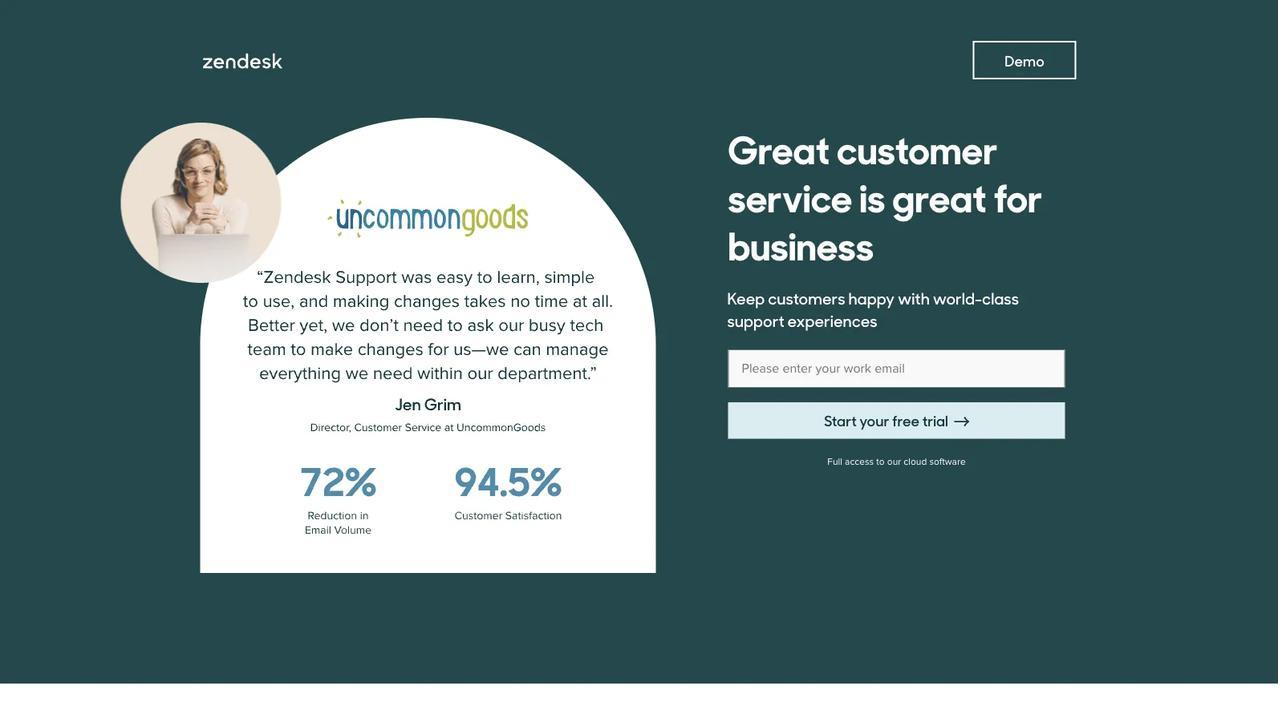 Task type: vqa. For each thing, say whether or not it's contained in the screenshot.
the Step
no



Task type: locate. For each thing, give the bounding box(es) containing it.
our
[[887, 457, 901, 468]]

experiences
[[788, 309, 878, 331]]

access
[[845, 457, 874, 468]]

with
[[898, 286, 930, 309]]

zendesk wordmark logo white image
[[203, 53, 283, 70]]

business
[[728, 215, 874, 271]]

start your free trial button
[[728, 403, 1065, 439]]

for business
[[728, 167, 1043, 271]]

support
[[727, 309, 785, 331]]

class
[[982, 286, 1019, 309]]

great
[[893, 167, 987, 223]]

demo
[[1005, 50, 1045, 70]]

cloud
[[904, 457, 927, 468]]

world-
[[933, 286, 982, 309]]

customers
[[768, 286, 845, 309]]

your
[[860, 410, 889, 431]]

customer
[[837, 119, 998, 175]]



Task type: describe. For each thing, give the bounding box(es) containing it.
great
[[728, 119, 830, 175]]

for
[[994, 167, 1043, 223]]

full access to our cloud software
[[828, 457, 966, 468]]

start
[[824, 410, 857, 431]]

to
[[877, 457, 885, 468]]

Please enter your work email email field
[[728, 350, 1065, 388]]

trial
[[923, 410, 948, 431]]

great customer service is great
[[728, 119, 998, 223]]

full
[[828, 457, 843, 468]]

keep customers happy with world-class support experiences
[[727, 286, 1019, 331]]

keep
[[727, 286, 765, 309]]

demo link
[[973, 41, 1076, 79]]

start your free trial
[[824, 410, 948, 431]]

is
[[860, 167, 885, 223]]

happy
[[849, 286, 895, 309]]

software
[[930, 457, 966, 468]]

free
[[892, 410, 920, 431]]

service
[[728, 167, 853, 223]]



